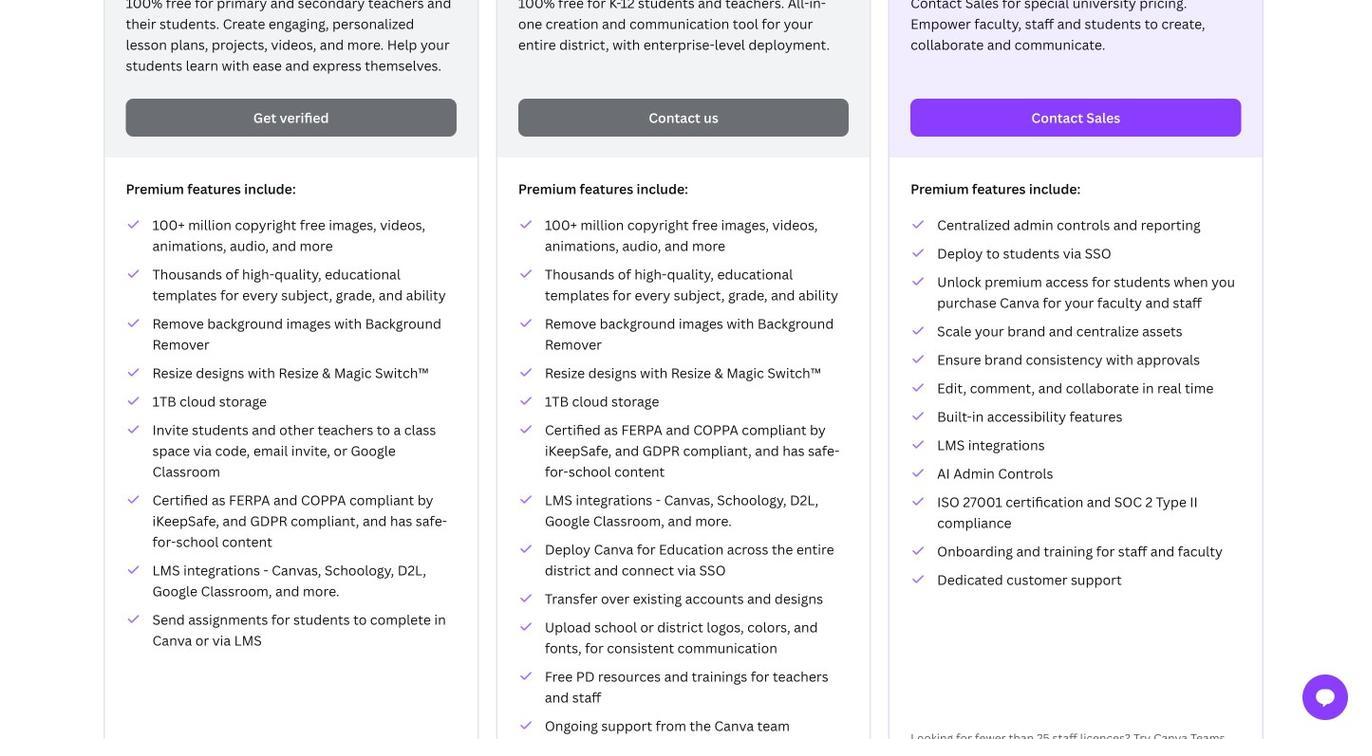 Task type: vqa. For each thing, say whether or not it's contained in the screenshot.
but on the bottom left
no



Task type: describe. For each thing, give the bounding box(es) containing it.
open chat image
[[1314, 687, 1337, 709]]



